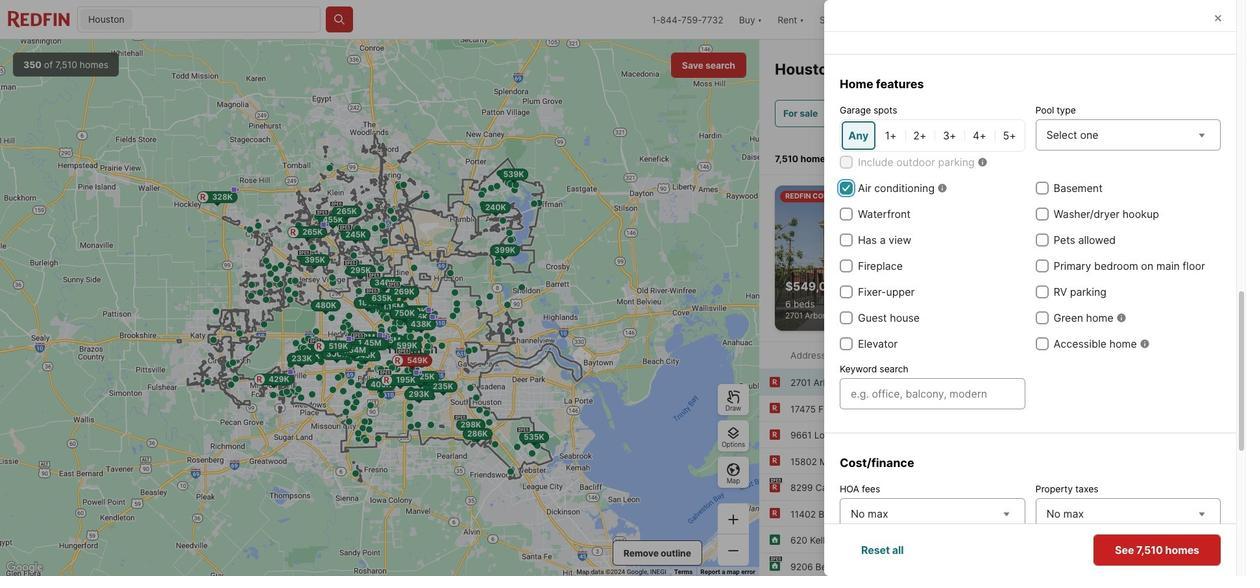 Task type: locate. For each thing, give the bounding box(es) containing it.
select a min and max value element
[[840, 557, 1026, 577]]

e.g. office, balcony, modern text field
[[851, 386, 1015, 402]]

tab list
[[1107, 138, 1231, 175]]

google image
[[3, 560, 46, 577]]

6 cell from the left
[[997, 121, 1024, 150]]

cell
[[842, 121, 876, 150], [878, 121, 904, 150], [907, 121, 934, 150], [937, 121, 964, 150], [967, 121, 994, 150], [997, 121, 1024, 150]]

3 cell from the left
[[907, 121, 934, 150]]

dialog
[[825, 0, 1247, 577]]

map region
[[0, 40, 760, 577]]

None search field
[[135, 7, 320, 33]]

number of garage spots row
[[840, 120, 1026, 152]]

1 cell from the left
[[842, 121, 876, 150]]

None checkbox
[[840, 19, 853, 32], [840, 156, 853, 169], [840, 182, 853, 195], [840, 208, 853, 221], [1036, 208, 1049, 221], [840, 260, 853, 273], [1036, 260, 1049, 273], [840, 286, 853, 299], [1036, 286, 1049, 299], [840, 312, 853, 325], [840, 19, 853, 32], [840, 156, 853, 169], [840, 182, 853, 195], [840, 208, 853, 221], [1036, 208, 1049, 221], [840, 260, 853, 273], [1036, 260, 1049, 273], [840, 286, 853, 299], [1036, 286, 1049, 299], [840, 312, 853, 325]]

None checkbox
[[1036, 182, 1049, 195], [840, 234, 853, 247], [1036, 234, 1049, 247], [1036, 312, 1049, 325], [840, 338, 853, 351], [1036, 338, 1049, 351], [1036, 182, 1049, 195], [840, 234, 853, 247], [1036, 234, 1049, 247], [1036, 312, 1049, 325], [840, 338, 853, 351], [1036, 338, 1049, 351]]



Task type: describe. For each thing, give the bounding box(es) containing it.
toggle search results photos view tab
[[1120, 140, 1171, 172]]

2 cell from the left
[[878, 121, 904, 150]]

5 cell from the left
[[967, 121, 994, 150]]

submit search image
[[333, 13, 346, 26]]

4 cell from the left
[[937, 121, 964, 150]]

toggle search results table view tab
[[1173, 140, 1218, 172]]



Task type: vqa. For each thing, say whether or not it's contained in the screenshot.
3rd cell from the left
yes



